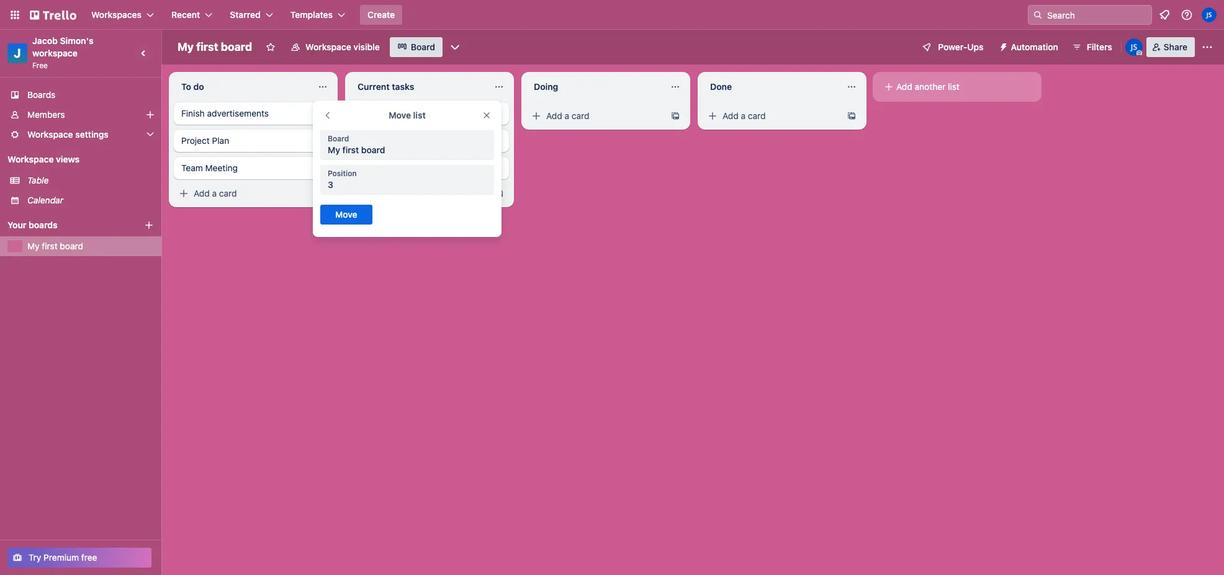 Task type: describe. For each thing, give the bounding box(es) containing it.
workspace for workspace visible
[[306, 42, 351, 52]]

ups
[[968, 42, 984, 52]]

my inside "board my first board"
[[328, 145, 340, 155]]

star or unstar board image
[[266, 42, 276, 52]]

free
[[32, 61, 48, 70]]

project plan for project plan link for to do text field
[[181, 135, 229, 146]]

finish advertisements link for to do text field
[[174, 102, 333, 125]]

project for project plan link for current tasks text box
[[358, 135, 386, 146]]

back to home image
[[30, 5, 76, 25]]

workspace settings button
[[0, 125, 161, 145]]

share button
[[1147, 37, 1195, 57]]

primary element
[[0, 0, 1225, 30]]

add another list
[[897, 81, 960, 92]]

try
[[29, 553, 41, 563]]

3
[[328, 179, 333, 190]]

my first board link
[[27, 240, 154, 253]]

starred button
[[223, 5, 281, 25]]

jacob simon's workspace link
[[32, 35, 96, 58]]

board for board
[[411, 42, 435, 52]]

0 horizontal spatial list
[[413, 110, 426, 120]]

create from template… image for project plan link for to do text field "team meeting" link
[[318, 189, 328, 199]]

settings
[[75, 129, 109, 140]]

advertisements for project plan link for current tasks text box
[[383, 108, 445, 119]]

templates button
[[283, 5, 353, 25]]

board link
[[390, 37, 443, 57]]

create from template… image for project plan link for current tasks text box "team meeting" link
[[494, 189, 504, 199]]

automation
[[1011, 42, 1059, 52]]

workspace for workspace views
[[7, 154, 54, 165]]

power-ups button
[[914, 37, 991, 57]]

jacob simon's workspace free
[[32, 35, 96, 70]]

recent
[[171, 9, 200, 20]]

my inside my first board text box
[[178, 40, 194, 53]]

board inside text box
[[221, 40, 252, 53]]

project for project plan link for to do text field
[[181, 135, 210, 146]]

create button
[[360, 5, 403, 25]]

views
[[56, 154, 80, 165]]

To do text field
[[174, 77, 311, 97]]

Current tasks text field
[[350, 77, 487, 97]]

this member is an admin of this board. image
[[1137, 50, 1142, 56]]

table link
[[27, 175, 154, 187]]

finish advertisements for current tasks text box finish advertisements link
[[358, 108, 445, 119]]

workspace views
[[7, 154, 80, 165]]

boards link
[[0, 85, 161, 105]]

show menu image
[[1202, 41, 1214, 53]]

first inside my first board "link"
[[42, 241, 58, 252]]

team meeting for project plan link for to do text field "team meeting" link
[[181, 163, 238, 173]]

your
[[7, 220, 26, 230]]

my first board inside text box
[[178, 40, 252, 53]]

automation button
[[994, 37, 1066, 57]]

list inside add another list link
[[948, 81, 960, 92]]

j
[[14, 46, 21, 60]]

team meeting for project plan link for current tasks text box "team meeting" link
[[358, 163, 414, 173]]

jacob
[[32, 35, 58, 46]]

visible
[[354, 42, 380, 52]]

filters button
[[1069, 37, 1116, 57]]

add another list link
[[878, 77, 1037, 97]]

Doing text field
[[527, 77, 663, 97]]

first inside "board my first board"
[[343, 145, 359, 155]]

position
[[328, 169, 357, 178]]

recent button
[[164, 5, 220, 25]]

jacob simon (jacobsimon16) image
[[1126, 39, 1143, 56]]

calendar
[[27, 195, 63, 206]]

members
[[27, 109, 65, 120]]

move list
[[389, 110, 426, 120]]

plan for project plan link for to do text field
[[212, 135, 229, 146]]

open information menu image
[[1181, 9, 1194, 21]]

workspace visible
[[306, 42, 380, 52]]

simon's
[[60, 35, 94, 46]]



Task type: locate. For each thing, give the bounding box(es) containing it.
board inside "link"
[[60, 241, 83, 252]]

2 finish advertisements link from the left
[[350, 102, 509, 125]]

1 vertical spatial list
[[413, 110, 426, 120]]

finish advertisements link for current tasks text box
[[350, 102, 509, 125]]

meeting for project plan link for current tasks text box
[[382, 163, 414, 173]]

plan down to do text field
[[212, 135, 229, 146]]

sm image
[[994, 37, 1011, 55], [883, 81, 895, 93], [530, 110, 543, 122], [707, 110, 719, 122], [178, 188, 190, 200]]

project plan link for to do text field
[[174, 130, 333, 152]]

0 horizontal spatial board
[[328, 134, 349, 143]]

finish advertisements down current tasks text box
[[358, 108, 445, 119]]

starred
[[230, 9, 261, 20]]

1 horizontal spatial team meeting link
[[350, 157, 509, 179]]

2 vertical spatial board
[[60, 241, 83, 252]]

plan for project plan link for current tasks text box
[[388, 135, 406, 146]]

add board image
[[144, 220, 154, 230]]

0 horizontal spatial finish
[[181, 108, 205, 119]]

team for project plan link for current tasks text box
[[358, 163, 379, 173]]

2 meeting from the left
[[382, 163, 414, 173]]

project plan link for current tasks text box
[[350, 130, 509, 152]]

0 horizontal spatial board
[[60, 241, 83, 252]]

workspace down members
[[27, 129, 73, 140]]

advertisements
[[207, 108, 269, 119], [383, 108, 445, 119]]

Done text field
[[703, 77, 840, 97]]

2 horizontal spatial board
[[361, 145, 385, 155]]

sm image
[[354, 188, 366, 200]]

add a card link
[[527, 107, 666, 125], [703, 107, 842, 125], [174, 185, 313, 202], [350, 185, 489, 202]]

finish down to do text field
[[181, 108, 205, 119]]

board down your boards with 1 items element
[[60, 241, 83, 252]]

finish
[[181, 108, 205, 119], [358, 108, 381, 119]]

advertisements down current tasks text box
[[383, 108, 445, 119]]

0 vertical spatial first
[[196, 40, 218, 53]]

0 horizontal spatial team meeting link
[[174, 157, 333, 179]]

add
[[897, 81, 913, 92], [546, 111, 562, 121], [723, 111, 739, 121], [194, 188, 210, 199], [370, 188, 386, 199]]

1 horizontal spatial project
[[358, 135, 386, 146]]

workspace inside popup button
[[27, 129, 73, 140]]

2 vertical spatial first
[[42, 241, 58, 252]]

2 team from the left
[[358, 163, 379, 173]]

first down the recent dropdown button
[[196, 40, 218, 53]]

position 3
[[328, 169, 357, 190]]

1 vertical spatial first
[[343, 145, 359, 155]]

2 horizontal spatial my
[[328, 145, 340, 155]]

1 horizontal spatial team meeting
[[358, 163, 414, 173]]

j link
[[7, 43, 27, 63]]

customize views image
[[449, 41, 461, 53]]

board up position
[[328, 134, 349, 143]]

finish advertisements for finish advertisements link associated with to do text field
[[181, 108, 269, 119]]

finish advertisements link down to do text field
[[174, 102, 333, 125]]

0 horizontal spatial finish advertisements link
[[174, 102, 333, 125]]

premium
[[44, 553, 79, 563]]

1 vertical spatial my
[[328, 145, 340, 155]]

create
[[368, 9, 395, 20]]

finish for project plan link for current tasks text box
[[358, 108, 381, 119]]

0 vertical spatial my first board
[[178, 40, 252, 53]]

1 plan from the left
[[212, 135, 229, 146]]

calendar link
[[27, 194, 154, 207]]

2 advertisements from the left
[[383, 108, 445, 119]]

1 horizontal spatial project plan link
[[350, 130, 509, 152]]

create from template… image
[[671, 111, 681, 121]]

0 horizontal spatial team
[[181, 163, 203, 173]]

project plan for project plan link for current tasks text box
[[358, 135, 406, 146]]

board down starred
[[221, 40, 252, 53]]

1 team from the left
[[181, 163, 203, 173]]

workspace visible button
[[283, 37, 387, 57]]

move
[[389, 110, 411, 120]]

first inside my first board text box
[[196, 40, 218, 53]]

0 vertical spatial board
[[221, 40, 252, 53]]

power-
[[939, 42, 968, 52]]

1 vertical spatial my first board
[[27, 241, 83, 252]]

1 project from the left
[[181, 135, 210, 146]]

2 finish advertisements from the left
[[358, 108, 445, 119]]

1 horizontal spatial advertisements
[[383, 108, 445, 119]]

1 team meeting link from the left
[[174, 157, 333, 179]]

1 team meeting from the left
[[181, 163, 238, 173]]

1 finish advertisements link from the left
[[174, 102, 333, 125]]

board
[[221, 40, 252, 53], [361, 145, 385, 155], [60, 241, 83, 252]]

search image
[[1033, 10, 1043, 20]]

1 horizontal spatial finish
[[358, 108, 381, 119]]

another
[[915, 81, 946, 92]]

0 horizontal spatial my
[[27, 241, 39, 252]]

board left "customize views" "icon"
[[411, 42, 435, 52]]

finish for project plan link for to do text field
[[181, 108, 205, 119]]

0 horizontal spatial project
[[181, 135, 210, 146]]

1 horizontal spatial first
[[196, 40, 218, 53]]

boards
[[27, 89, 55, 100]]

my first board inside "link"
[[27, 241, 83, 252]]

your boards
[[7, 220, 58, 230]]

project plan link down to do text field
[[174, 130, 333, 152]]

1 meeting from the left
[[205, 163, 238, 173]]

board for board my first board
[[328, 134, 349, 143]]

0 horizontal spatial create from template… image
[[318, 189, 328, 199]]

2 finish from the left
[[358, 108, 381, 119]]

1 horizontal spatial project plan
[[358, 135, 406, 146]]

1 vertical spatial workspace
[[27, 129, 73, 140]]

0 horizontal spatial first
[[42, 241, 58, 252]]

my up position
[[328, 145, 340, 155]]

project plan link down move list
[[350, 130, 509, 152]]

first
[[196, 40, 218, 53], [343, 145, 359, 155], [42, 241, 58, 252]]

my inside my first board "link"
[[27, 241, 39, 252]]

board
[[411, 42, 435, 52], [328, 134, 349, 143]]

first up position
[[343, 145, 359, 155]]

plan down move
[[388, 135, 406, 146]]

project plan link
[[174, 130, 333, 152], [350, 130, 509, 152]]

my first board down your boards with 1 items element
[[27, 241, 83, 252]]

workspace navigation collapse icon image
[[135, 45, 153, 62]]

2 plan from the left
[[388, 135, 406, 146]]

share
[[1164, 42, 1188, 52]]

workspace
[[32, 48, 78, 58]]

list right another
[[948, 81, 960, 92]]

1 project plan link from the left
[[174, 130, 333, 152]]

workspace down templates popup button
[[306, 42, 351, 52]]

list right move
[[413, 110, 426, 120]]

try premium free button
[[7, 548, 152, 568]]

0 horizontal spatial team meeting
[[181, 163, 238, 173]]

team for project plan link for to do text field
[[181, 163, 203, 173]]

meeting
[[205, 163, 238, 173], [382, 163, 414, 173]]

team meeting link for project plan link for current tasks text box
[[350, 157, 509, 179]]

finish advertisements link down current tasks text box
[[350, 102, 509, 125]]

create from template… image
[[847, 111, 857, 121], [318, 189, 328, 199], [494, 189, 504, 199]]

1 horizontal spatial create from template… image
[[494, 189, 504, 199]]

1 horizontal spatial meeting
[[382, 163, 414, 173]]

boards
[[29, 220, 58, 230]]

advertisements down to do text field
[[207, 108, 269, 119]]

1 advertisements from the left
[[207, 108, 269, 119]]

first down boards
[[42, 241, 58, 252]]

filters
[[1087, 42, 1113, 52]]

2 vertical spatial my
[[27, 241, 39, 252]]

0 vertical spatial board
[[411, 42, 435, 52]]

1 horizontal spatial board
[[221, 40, 252, 53]]

my first board down the recent dropdown button
[[178, 40, 252, 53]]

1 project plan from the left
[[181, 135, 229, 146]]

members link
[[0, 105, 161, 125]]

Search field
[[1043, 6, 1152, 24]]

team meeting
[[181, 163, 238, 173], [358, 163, 414, 173]]

0 horizontal spatial plan
[[212, 135, 229, 146]]

table
[[27, 175, 49, 186]]

board inside "board my first board"
[[361, 145, 385, 155]]

2 project from the left
[[358, 135, 386, 146]]

sm image inside automation button
[[994, 37, 1011, 55]]

add a card
[[546, 111, 590, 121], [723, 111, 766, 121], [194, 188, 237, 199], [370, 188, 413, 199]]

team meeting link
[[174, 157, 333, 179], [350, 157, 509, 179]]

list
[[948, 81, 960, 92], [413, 110, 426, 120]]

0 horizontal spatial project plan
[[181, 135, 229, 146]]

power-ups
[[939, 42, 984, 52]]

board inside "board my first board"
[[328, 134, 349, 143]]

team
[[181, 163, 203, 173], [358, 163, 379, 173]]

finish left move
[[358, 108, 381, 119]]

1 finish advertisements from the left
[[181, 108, 269, 119]]

jacob simon (jacobsimon16) image
[[1202, 7, 1217, 22]]

finish advertisements
[[181, 108, 269, 119], [358, 108, 445, 119]]

your boards with 1 items element
[[7, 218, 125, 233]]

2 vertical spatial workspace
[[7, 154, 54, 165]]

1 horizontal spatial finish advertisements link
[[350, 102, 509, 125]]

2 team meeting from the left
[[358, 163, 414, 173]]

1 horizontal spatial list
[[948, 81, 960, 92]]

1 horizontal spatial finish advertisements
[[358, 108, 445, 119]]

a
[[565, 111, 570, 121], [741, 111, 746, 121], [212, 188, 217, 199], [388, 188, 393, 199]]

1 horizontal spatial my
[[178, 40, 194, 53]]

advertisements for project plan link for to do text field
[[207, 108, 269, 119]]

workspaces
[[91, 9, 142, 20]]

sm image inside add another list link
[[883, 81, 895, 93]]

workspace
[[306, 42, 351, 52], [27, 129, 73, 140], [7, 154, 54, 165]]

2 project plan link from the left
[[350, 130, 509, 152]]

0 vertical spatial list
[[948, 81, 960, 92]]

2 project plan from the left
[[358, 135, 406, 146]]

0 horizontal spatial project plan link
[[174, 130, 333, 152]]

0 notifications image
[[1158, 7, 1172, 22]]

templates
[[290, 9, 333, 20]]

1 vertical spatial board
[[328, 134, 349, 143]]

None submit
[[320, 205, 372, 225]]

finish advertisements link
[[174, 102, 333, 125], [350, 102, 509, 125]]

0 horizontal spatial my first board
[[27, 241, 83, 252]]

1 horizontal spatial plan
[[388, 135, 406, 146]]

my down your boards
[[27, 241, 39, 252]]

1 vertical spatial board
[[361, 145, 385, 155]]

workspace up table
[[7, 154, 54, 165]]

board my first board
[[328, 134, 385, 155]]

try premium free
[[29, 553, 97, 563]]

meeting for project plan link for to do text field
[[205, 163, 238, 173]]

0 horizontal spatial meeting
[[205, 163, 238, 173]]

0 horizontal spatial finish advertisements
[[181, 108, 269, 119]]

2 horizontal spatial create from template… image
[[847, 111, 857, 121]]

board up sm image
[[361, 145, 385, 155]]

1 horizontal spatial my first board
[[178, 40, 252, 53]]

Board name text field
[[171, 37, 258, 57]]

card
[[572, 111, 590, 121], [748, 111, 766, 121], [219, 188, 237, 199], [396, 188, 413, 199]]

finish advertisements down to do text field
[[181, 108, 269, 119]]

my first board
[[178, 40, 252, 53], [27, 241, 83, 252]]

workspace inside "button"
[[306, 42, 351, 52]]

0 vertical spatial my
[[178, 40, 194, 53]]

free
[[81, 553, 97, 563]]

1 horizontal spatial team
[[358, 163, 379, 173]]

workspace for workspace settings
[[27, 129, 73, 140]]

my
[[178, 40, 194, 53], [328, 145, 340, 155], [27, 241, 39, 252]]

workspaces button
[[84, 5, 161, 25]]

2 team meeting link from the left
[[350, 157, 509, 179]]

team meeting link for project plan link for to do text field
[[174, 157, 333, 179]]

2 horizontal spatial first
[[343, 145, 359, 155]]

project plan
[[181, 135, 229, 146], [358, 135, 406, 146]]

1 finish from the left
[[181, 108, 205, 119]]

my down 'recent' at the top left of the page
[[178, 40, 194, 53]]

workspace settings
[[27, 129, 109, 140]]

plan
[[212, 135, 229, 146], [388, 135, 406, 146]]

project
[[181, 135, 210, 146], [358, 135, 386, 146]]

0 horizontal spatial advertisements
[[207, 108, 269, 119]]

1 horizontal spatial board
[[411, 42, 435, 52]]

0 vertical spatial workspace
[[306, 42, 351, 52]]



Task type: vqa. For each thing, say whether or not it's contained in the screenshot.
HOME
no



